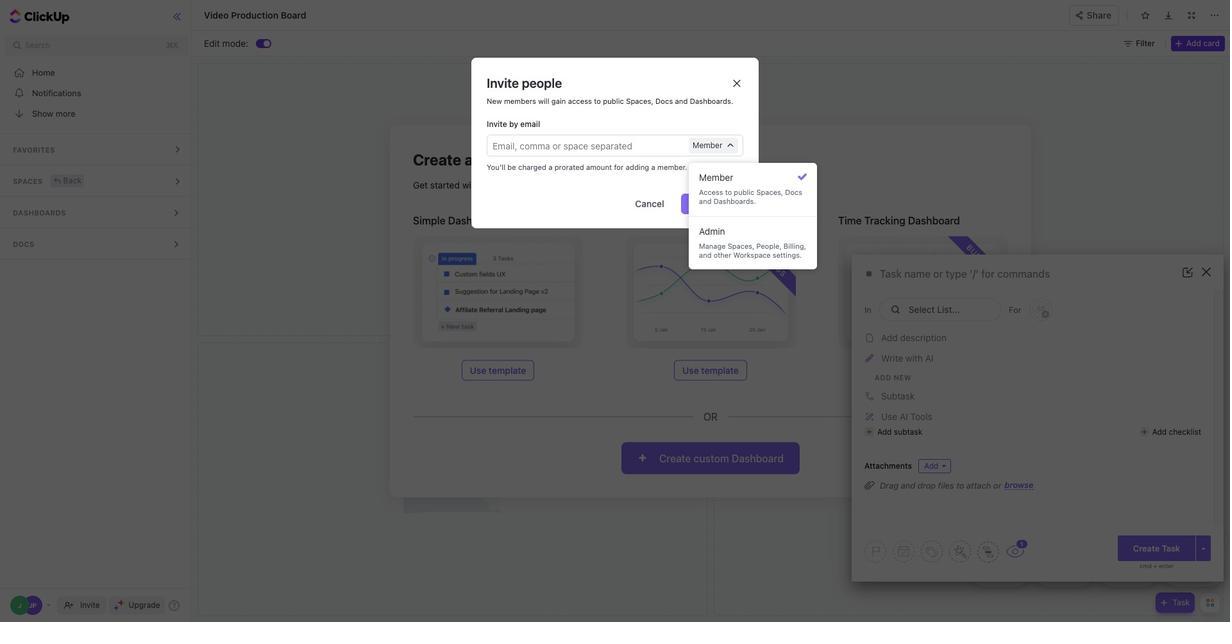 Task type: describe. For each thing, give the bounding box(es) containing it.
add new
[[875, 373, 912, 382]]

use inside use ai tools button
[[881, 411, 897, 422]]

create for create task
[[1133, 543, 1160, 553]]

invite by email
[[487, 119, 540, 129]]

or for and
[[993, 480, 1001, 490]]

prorated
[[555, 163, 584, 171]]

members
[[504, 97, 536, 105]]

get started with a dashboard template or create a custom dashboard to fit your exact needs.
[[413, 179, 798, 190]]

for
[[1009, 304, 1022, 315]]

email
[[520, 119, 540, 129]]

new
[[487, 97, 502, 105]]

excel
[[1114, 532, 1132, 540]]

use template button for time tracking dashboard
[[887, 360, 960, 381]]

share
[[1087, 9, 1112, 20]]

nov 7, 2023 at 12:49 pm
[[1063, 5, 1158, 16]]

favorites
[[13, 146, 55, 154]]

+
[[1154, 563, 1157, 570]]

notifications link
[[0, 83, 194, 103]]

notifications
[[32, 88, 81, 98]]

reporting dashboard image
[[626, 236, 796, 349]]

pencil alt image
[[865, 354, 874, 363]]

2023
[[1090, 5, 1110, 16]]

files
[[938, 480, 954, 490]]

people,
[[757, 242, 782, 250]]

simple dashboard
[[413, 215, 500, 226]]

to right access
[[594, 97, 601, 105]]

drop
[[918, 480, 936, 490]]

use for time
[[895, 365, 912, 376]]

add checklist
[[1152, 427, 1201, 436]]

a right adding
[[651, 163, 655, 171]]

use template for reporting dashboard
[[682, 365, 739, 376]]

subtask
[[881, 391, 915, 401]]

a down for
[[615, 179, 620, 190]]

1 horizontal spatial or
[[704, 411, 718, 422]]

write with ai
[[881, 353, 934, 364]]

in
[[865, 304, 872, 315]]

a down you'll
[[482, 179, 487, 190]]

exact
[[746, 179, 768, 190]]

for
[[614, 163, 624, 171]]

time tracking dashboard image
[[838, 236, 1008, 349]]

0 vertical spatial public
[[603, 97, 624, 105]]

with inside button
[[906, 353, 923, 364]]

and inside access to public spaces, docs and dashboards.
[[699, 197, 712, 205]]

or for started
[[576, 179, 584, 190]]

time
[[838, 215, 862, 226]]

at
[[1112, 5, 1120, 16]]

member.
[[657, 163, 687, 171]]

clickup logo image
[[1167, 5, 1225, 17]]

Task name or type '/' for commands text field
[[880, 267, 1160, 281]]

send
[[689, 198, 710, 208]]

0 vertical spatial docs
[[656, 97, 673, 105]]

add for add checklist
[[1152, 427, 1167, 436]]

write with ai button
[[861, 348, 1205, 369]]

create task
[[1133, 543, 1180, 553]]

share button
[[1069, 5, 1119, 25]]

description
[[900, 332, 947, 343]]

attach
[[967, 480, 991, 490]]

reporting dashboard
[[626, 215, 727, 226]]

show
[[32, 108, 53, 118]]

subtask button
[[861, 386, 1205, 407]]

create custom dashboard button
[[621, 442, 800, 474]]

drag and drop files to attach or
[[880, 480, 1001, 490]]

to right "files"
[[956, 480, 964, 490]]

ai inside button
[[925, 353, 934, 364]]

0 vertical spatial spaces,
[[626, 97, 653, 105]]

a left you'll
[[465, 150, 473, 168]]

use template for simple dashboard
[[470, 365, 526, 376]]

tracking
[[864, 215, 905, 226]]

favorites button
[[0, 134, 194, 165]]

create for create a dashboard
[[413, 150, 461, 168]]

use ai tools
[[881, 411, 932, 422]]

dashboards
[[13, 208, 66, 217]]

card
[[1203, 38, 1220, 48]]

ai inside button
[[900, 411, 908, 422]]

use template button for reporting dashboard
[[674, 360, 747, 381]]

you'll
[[487, 163, 505, 171]]

new
[[894, 373, 912, 382]]

charged
[[518, 163, 546, 171]]

settings.
[[773, 251, 802, 259]]

needs.
[[771, 179, 798, 190]]

other
[[714, 251, 731, 259]]

7,
[[1081, 5, 1087, 16]]

use for simple
[[470, 365, 486, 376]]

1 vertical spatial member
[[699, 172, 733, 183]]

billing,
[[784, 242, 806, 250]]

started
[[430, 179, 460, 190]]

upgrade link
[[109, 597, 165, 614]]

excel & csv
[[1114, 532, 1156, 540]]

member inside dropdown button
[[693, 140, 723, 150]]

invite for invite by email
[[487, 119, 507, 129]]

new members will gain access to public spaces, docs and dashboards.
[[487, 97, 733, 105]]

cancel
[[635, 198, 664, 209]]

edit
[[204, 38, 220, 48]]



Task type: vqa. For each thing, say whether or not it's contained in the screenshot.
1st 20 ELEMENT from the right
no



Task type: locate. For each thing, give the bounding box(es) containing it.
create inside create custom dashboard button
[[659, 453, 691, 464]]

access to public spaces, docs and dashboards.
[[699, 188, 802, 205]]

gain
[[551, 97, 566, 105]]

back link
[[50, 174, 84, 187]]

1 vertical spatial docs
[[785, 188, 802, 196]]

add up 'write'
[[881, 332, 898, 343]]

template for simple dashboard
[[489, 365, 526, 376]]

invite left upgrade link
[[80, 600, 100, 610]]

create
[[413, 150, 461, 168], [659, 453, 691, 464], [1133, 543, 1160, 553]]

2 vertical spatial create
[[1133, 543, 1160, 553]]

use ai tools button
[[861, 407, 1205, 427]]

and inside admin manage spaces, people, billing, and other workspace settings.
[[699, 251, 712, 259]]

subtask
[[894, 427, 923, 436]]

0 horizontal spatial custom
[[623, 179, 653, 190]]

edit mode:
[[204, 38, 248, 48]]

create
[[587, 179, 613, 190]]

add for add subtask
[[877, 427, 892, 436]]

invite for invite people
[[487, 76, 519, 90]]

0 horizontal spatial public
[[603, 97, 624, 105]]

mode:
[[222, 38, 248, 48]]

0 horizontal spatial docs
[[13, 240, 35, 248]]

add inside button
[[881, 332, 898, 343]]

docs inside access to public spaces, docs and dashboards.
[[785, 188, 802, 196]]

add
[[1187, 38, 1201, 48], [881, 332, 898, 343], [875, 373, 892, 382], [877, 427, 892, 436], [1152, 427, 1167, 436]]

your
[[725, 179, 743, 190]]

member
[[693, 140, 723, 150], [699, 172, 733, 183]]

0 vertical spatial or
[[576, 179, 584, 190]]

use for reporting
[[682, 365, 699, 376]]

0 horizontal spatial use template
[[470, 365, 526, 376]]

upgrade
[[129, 600, 160, 610]]

invite
[[713, 198, 736, 208]]

1 vertical spatial dashboards.
[[714, 197, 756, 205]]

dashboards. up member dropdown button
[[690, 97, 733, 105]]

home link
[[0, 62, 194, 83]]

0 vertical spatial dashboards.
[[690, 97, 733, 105]]

excel & csv link
[[1099, 520, 1160, 552]]

1 horizontal spatial with
[[906, 353, 923, 364]]

time tracking dashboard
[[838, 215, 960, 226]]

1 vertical spatial with
[[906, 353, 923, 364]]

2 horizontal spatial create
[[1133, 543, 1160, 553]]

get
[[413, 179, 428, 190]]

docs inside sidebar 'navigation'
[[13, 240, 35, 248]]

1 vertical spatial or
[[704, 411, 718, 422]]

⌘k
[[166, 40, 179, 50]]

2 horizontal spatial spaces,
[[756, 188, 783, 196]]

0 vertical spatial ai
[[925, 353, 934, 364]]

1 horizontal spatial spaces,
[[728, 242, 755, 250]]

0 vertical spatial member
[[693, 140, 723, 150]]

add for add new
[[875, 373, 892, 382]]

enter
[[1159, 563, 1174, 570]]

0 vertical spatial invite
[[487, 76, 519, 90]]

simple dashboard image
[[413, 236, 583, 349]]

0 horizontal spatial with
[[462, 179, 480, 190]]

to up invite
[[725, 188, 732, 196]]

1 use template from the left
[[470, 365, 526, 376]]

or up create custom dashboard button
[[704, 411, 718, 422]]

0 vertical spatial task
[[1162, 543, 1180, 553]]

2 use template from the left
[[682, 365, 739, 376]]

public up invite
[[734, 188, 754, 196]]

Email, comma or space separated text field
[[489, 135, 692, 156]]

to inside access to public spaces, docs and dashboards.
[[725, 188, 732, 196]]

a right charged at left top
[[548, 163, 553, 171]]

invite up the new
[[487, 76, 519, 90]]

add card button
[[1171, 36, 1225, 51]]

a
[[465, 150, 473, 168], [548, 163, 553, 171], [651, 163, 655, 171], [482, 179, 487, 190], [615, 179, 620, 190]]

or
[[576, 179, 584, 190], [704, 411, 718, 422], [993, 480, 1001, 490]]

0 horizontal spatial ai
[[900, 411, 908, 422]]

spaces,
[[626, 97, 653, 105], [756, 188, 783, 196], [728, 242, 755, 250]]

spaces, inside access to public spaces, docs and dashboards.
[[756, 188, 783, 196]]

add left 'card'
[[1187, 38, 1201, 48]]

12:49
[[1122, 5, 1144, 16]]

0 horizontal spatial use template button
[[462, 360, 535, 381]]

0 vertical spatial with
[[462, 179, 480, 190]]

use template for time tracking dashboard
[[895, 365, 951, 376]]

sidebar navigation
[[0, 0, 194, 622]]

task
[[1162, 543, 1180, 553], [1173, 598, 1190, 607]]

spaces, right 'your'
[[756, 188, 783, 196]]

show more
[[32, 108, 75, 118]]

spaces, right access
[[626, 97, 653, 105]]

1 horizontal spatial use template
[[682, 365, 739, 376]]

2 use template button from the left
[[674, 360, 747, 381]]

1 horizontal spatial public
[[734, 188, 754, 196]]

template for time tracking dashboard
[[914, 365, 951, 376]]

dashboard inside button
[[732, 453, 784, 464]]

2 horizontal spatial use template
[[895, 365, 951, 376]]

or down you'll be charged a prorated amount for adding a member.
[[576, 179, 584, 190]]

admin
[[699, 226, 725, 236]]

1 vertical spatial invite
[[487, 119, 507, 129]]

admin manage spaces, people, billing, and other workspace settings.
[[699, 226, 806, 259]]

0 horizontal spatial spaces,
[[626, 97, 653, 105]]

1 vertical spatial ai
[[900, 411, 908, 422]]

create custom dashboard
[[659, 453, 784, 464]]

be
[[508, 163, 516, 171]]

back
[[63, 175, 82, 185]]

1 vertical spatial custom
[[694, 453, 729, 464]]

1 vertical spatial spaces,
[[756, 188, 783, 196]]

invite left by at the left top of page
[[487, 119, 507, 129]]

more
[[56, 108, 75, 118]]

None text field
[[204, 7, 622, 23]]

2 vertical spatial docs
[[13, 240, 35, 248]]

template for reporting dashboard
[[701, 365, 739, 376]]

2 vertical spatial spaces,
[[728, 242, 755, 250]]

use template button for simple dashboard
[[462, 360, 535, 381]]

member up access
[[699, 172, 733, 183]]

2 vertical spatial or
[[993, 480, 1001, 490]]

add left checklist
[[1152, 427, 1167, 436]]

will
[[538, 97, 549, 105]]

1 horizontal spatial custom
[[694, 453, 729, 464]]

add inside button
[[1187, 38, 1201, 48]]

task down enter
[[1173, 598, 1190, 607]]

add description
[[881, 332, 947, 343]]

custom
[[623, 179, 653, 190], [694, 453, 729, 464]]

1 use template button from the left
[[462, 360, 535, 381]]

public right access
[[603, 97, 624, 105]]

manage
[[699, 242, 726, 250]]

task up enter
[[1162, 543, 1180, 553]]

add for add description
[[881, 332, 898, 343]]

spaces, inside admin manage spaces, people, billing, and other workspace settings.
[[728, 242, 755, 250]]

people
[[522, 76, 562, 90]]

1 vertical spatial public
[[734, 188, 754, 196]]

1 horizontal spatial ai
[[925, 353, 934, 364]]

attachments
[[865, 461, 912, 471]]

dashboard
[[476, 150, 555, 168], [489, 179, 534, 190], [656, 179, 701, 190], [448, 215, 500, 226], [675, 215, 727, 226], [908, 215, 960, 226], [732, 453, 784, 464]]

csv
[[1141, 532, 1156, 540]]

1 vertical spatial create
[[659, 453, 691, 464]]

add left subtask
[[877, 427, 892, 436]]

3 use template from the left
[[895, 365, 951, 376]]

dashboards. down 'your'
[[714, 197, 756, 205]]

home
[[32, 67, 55, 77]]

1 horizontal spatial use template button
[[674, 360, 747, 381]]

add for add card
[[1187, 38, 1201, 48]]

by
[[509, 119, 518, 129]]

add description button
[[861, 328, 1205, 348]]

0 horizontal spatial create
[[413, 150, 461, 168]]

access
[[568, 97, 592, 105]]

public
[[603, 97, 624, 105], [734, 188, 754, 196]]

invite inside sidebar 'navigation'
[[80, 600, 100, 610]]

tools
[[911, 411, 932, 422]]

0 vertical spatial create
[[413, 150, 461, 168]]

2 horizontal spatial docs
[[785, 188, 802, 196]]

with right started
[[462, 179, 480, 190]]

dashboards. inside access to public spaces, docs and dashboards.
[[714, 197, 756, 205]]

send invite
[[689, 198, 736, 208]]

nov
[[1063, 5, 1079, 16]]

create a dashboard
[[413, 150, 555, 168]]

ai down description
[[925, 353, 934, 364]]

add card
[[1187, 38, 1220, 48]]

create for create custom dashboard
[[659, 453, 691, 464]]

checklist
[[1169, 427, 1201, 436]]

1 vertical spatial task
[[1173, 598, 1190, 607]]

0 horizontal spatial or
[[576, 179, 584, 190]]

fit
[[714, 179, 722, 190]]

member button
[[689, 138, 738, 153]]

0 vertical spatial custom
[[623, 179, 653, 190]]

docs
[[656, 97, 673, 105], [785, 188, 802, 196], [13, 240, 35, 248]]

2 horizontal spatial or
[[993, 480, 1001, 490]]

ai
[[925, 353, 934, 364], [900, 411, 908, 422]]

2 vertical spatial invite
[[80, 600, 100, 610]]

ai up add subtask
[[900, 411, 908, 422]]

cmd
[[1140, 563, 1152, 570]]

3 use template button from the left
[[887, 360, 960, 381]]

access
[[699, 188, 723, 196]]

or right attach
[[993, 480, 1001, 490]]

use template button
[[462, 360, 535, 381], [674, 360, 747, 381], [887, 360, 960, 381]]

1 horizontal spatial docs
[[656, 97, 673, 105]]

&
[[1134, 532, 1139, 540]]

add left new
[[875, 373, 892, 382]]

cmd + enter
[[1140, 563, 1174, 570]]

workspace
[[733, 251, 771, 259]]

write
[[881, 353, 903, 364]]

spaces, up "workspace"
[[728, 242, 755, 250]]

public inside access to public spaces, docs and dashboards.
[[734, 188, 754, 196]]

member up fit
[[693, 140, 723, 150]]

use template
[[470, 365, 526, 376], [682, 365, 739, 376], [895, 365, 951, 376]]

amount
[[586, 163, 612, 171]]

adding
[[626, 163, 649, 171]]

reporting
[[626, 215, 672, 226]]

custom inside button
[[694, 453, 729, 464]]

to left fit
[[703, 179, 712, 190]]

with down add description
[[906, 353, 923, 364]]

invite people
[[487, 76, 562, 90]]

2 horizontal spatial use template button
[[887, 360, 960, 381]]

1 horizontal spatial create
[[659, 453, 691, 464]]

pm
[[1146, 5, 1158, 16]]

search
[[25, 40, 50, 50]]



